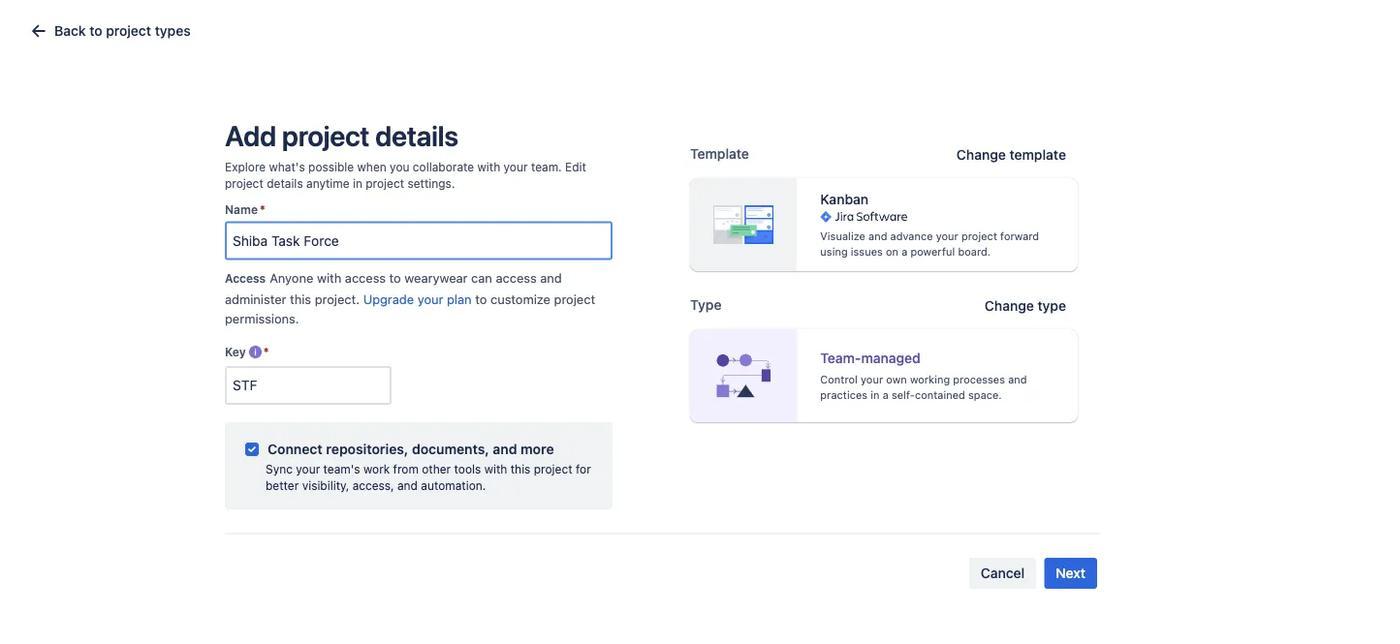Task type: locate. For each thing, give the bounding box(es) containing it.
own
[[886, 373, 907, 386]]

jira software image
[[50, 15, 181, 38], [50, 15, 181, 38], [820, 210, 1055, 225], [820, 210, 907, 225]]

0 vertical spatial in
[[353, 177, 362, 191]]

with
[[477, 160, 500, 174], [317, 271, 341, 285], [484, 463, 507, 476]]

this down more
[[511, 463, 531, 476]]

Try a team name, project goal, milestone... field
[[227, 224, 611, 259]]

guillermo's inside guillermo's gone: the game company-managed software
[[85, 198, 159, 214]]

kanban
[[820, 192, 869, 208]]

0 horizontal spatial a
[[883, 389, 889, 401]]

your
[[504, 160, 528, 174], [936, 230, 959, 243], [418, 292, 443, 307], [861, 373, 883, 386], [296, 463, 320, 476]]

guillermo's for guillermo's gone: the game
[[85, 198, 159, 214]]

go to market sample (gtms) link
[[39, 524, 1338, 572]]

0 horizontal spatial in
[[353, 177, 362, 191]]

1 vertical spatial details
[[267, 177, 303, 191]]

and inside team-managed control your own working processes and practices in a self-contained space.
[[1008, 373, 1027, 386]]

(gtms)
[[250, 533, 298, 549]]

access
[[225, 272, 266, 285]]

* right key
[[263, 345, 269, 359]]

team- down 'weary'
[[117, 454, 150, 467]]

0 vertical spatial team-
[[820, 351, 861, 367]]

gone: inside the guillermo's gone: the game (ggg) company-managed software
[[191, 484, 228, 500]]

1 vertical spatial guillermo's
[[117, 484, 188, 500]]

0 vertical spatial a
[[902, 245, 908, 258]]

project.
[[315, 292, 360, 307]]

0 vertical spatial with
[[477, 160, 500, 174]]

0 vertical spatial the
[[205, 198, 229, 214]]

anyone with access to wearywear can access and administer this project.
[[225, 271, 562, 307]]

0 vertical spatial guillermo's
[[85, 198, 159, 214]]

0 horizontal spatial this
[[290, 292, 311, 307]]

guillermo's gone: the game (ggg) company-managed software
[[117, 484, 339, 515]]

and right 'processes'
[[1008, 373, 1027, 386]]

change left template in the right of the page
[[957, 147, 1006, 163]]

project
[[106, 23, 151, 39], [282, 119, 370, 152], [225, 177, 264, 191], [366, 177, 404, 191], [962, 230, 997, 243], [554, 292, 595, 307], [534, 463, 573, 476]]

project left types
[[106, 23, 151, 39]]

on
[[886, 245, 899, 258]]

visualize and advance your project forward using issues on a powerful board.
[[820, 230, 1039, 258]]

settings.
[[408, 177, 455, 191]]

1 vertical spatial change
[[985, 298, 1034, 314]]

1 horizontal spatial details
[[375, 119, 458, 152]]

upgrade
[[363, 292, 414, 307]]

the
[[205, 198, 229, 214], [232, 484, 255, 500]]

gone:
[[163, 198, 201, 214], [191, 484, 228, 500]]

gone: left name
[[163, 198, 201, 214]]

connect repositories, documents, and more sync your team's work from other tools with this project for better visibility, access, and automation.
[[266, 441, 591, 493]]

managed
[[138, 216, 184, 228], [861, 351, 921, 367], [150, 454, 196, 467], [170, 503, 217, 515]]

the inside the guillermo's gone: the game (ggg) company-managed software
[[232, 484, 255, 500]]

(ggg)
[[299, 484, 339, 500]]

and
[[869, 230, 887, 243], [540, 271, 562, 285], [1008, 373, 1027, 386], [493, 441, 517, 457], [397, 479, 418, 493]]

details up you
[[375, 119, 458, 152]]

game
[[233, 198, 270, 214], [259, 484, 296, 500]]

change left type at top
[[985, 298, 1034, 314]]

upgrade your plan link
[[363, 292, 472, 307]]

0 horizontal spatial team-
[[117, 454, 150, 467]]

with right collaborate
[[477, 160, 500, 174]]

your down "wearywear"
[[418, 292, 443, 307]]

team- up 'control'
[[820, 351, 861, 367]]

with inside add project details explore what's possible when you collaborate with your team. edit project details anytime in project settings.
[[477, 160, 500, 174]]

to right plan
[[475, 292, 487, 307]]

a left self-
[[883, 389, 889, 401]]

details down the what's
[[267, 177, 303, 191]]

change template button
[[945, 140, 1078, 171]]

0 horizontal spatial access
[[345, 271, 386, 285]]

to customize project permissions.
[[225, 292, 595, 326]]

game inside the guillermo's gone: the game (ggg) company-managed software
[[259, 484, 296, 500]]

assigned to me
[[193, 395, 292, 411]]

collaborate
[[413, 160, 474, 174]]

0 horizontal spatial the
[[205, 198, 229, 214]]

your left own
[[861, 373, 883, 386]]

company-
[[85, 216, 138, 228], [117, 503, 170, 515]]

software inside the guillermo's gone: the game (ggg) company-managed software
[[220, 503, 264, 515]]

template
[[690, 146, 749, 162]]

in down the when on the left of page
[[353, 177, 362, 191]]

1 horizontal spatial a
[[902, 245, 908, 258]]

your left team.
[[504, 160, 528, 174]]

company- inside the guillermo's gone: the game (ggg) company-managed software
[[117, 503, 170, 515]]

contained
[[915, 389, 965, 401]]

project right customize
[[554, 292, 595, 307]]

gone: for (ggg)
[[191, 484, 228, 500]]

the down explore
[[205, 198, 229, 214]]

better
[[266, 479, 299, 493]]

a
[[902, 245, 908, 258], [883, 389, 889, 401]]

wearywear
[[405, 271, 468, 285]]

and up customize
[[540, 271, 562, 285]]

to right "go"
[[139, 533, 151, 549]]

1 vertical spatial a
[[883, 389, 889, 401]]

your inside connect repositories, documents, and more sync your team's work from other tools with this project for better visibility, access, and automation.
[[296, 463, 320, 476]]

in
[[353, 177, 362, 191], [871, 389, 880, 401]]

primary element
[[12, 0, 1016, 54]]

can
[[471, 271, 492, 285]]

with right tools
[[484, 463, 507, 476]]

to left me
[[256, 395, 269, 411]]

None field
[[227, 368, 390, 403]]

guillermo's gone: the game company-managed software
[[85, 198, 270, 228]]

game down explore
[[233, 198, 270, 214]]

software up sample
[[220, 503, 264, 515]]

managed up own
[[861, 351, 921, 367]]

managed inside guillermo's gone: the game company-managed software
[[138, 216, 184, 228]]

to right back
[[89, 23, 102, 39]]

to up upgrade
[[389, 271, 401, 285]]

0 vertical spatial game
[[233, 198, 270, 214]]

1 horizontal spatial the
[[232, 484, 255, 500]]

software down explore
[[187, 216, 230, 228]]

back
[[54, 23, 86, 39]]

change
[[957, 147, 1006, 163], [985, 298, 1034, 314]]

to for assigned to me
[[256, 395, 269, 411]]

anyone
[[270, 271, 313, 285]]

customize
[[490, 292, 551, 307]]

next
[[1056, 566, 1086, 582]]

plan
[[447, 292, 472, 307]]

1 vertical spatial this
[[511, 463, 531, 476]]

*
[[260, 203, 265, 217], [263, 345, 269, 359]]

your inside add project details explore what's possible when you collaborate with your team. edit project details anytime in project settings.
[[504, 160, 528, 174]]

1 vertical spatial game
[[259, 484, 296, 500]]

1 horizontal spatial this
[[511, 463, 531, 476]]

project inside to customize project permissions.
[[554, 292, 595, 307]]

access
[[345, 271, 386, 285], [496, 271, 537, 285]]

templates image
[[27, 19, 50, 43]]

access up upgrade
[[345, 271, 386, 285]]

project down explore
[[225, 177, 264, 191]]

1 vertical spatial the
[[232, 484, 255, 500]]

managed down the wear
[[150, 454, 196, 467]]

assigned
[[193, 395, 252, 411]]

learn more image
[[248, 345, 263, 360]]

team.
[[531, 160, 562, 174]]

sample
[[202, 533, 246, 549]]

this
[[290, 292, 311, 307], [511, 463, 531, 476]]

the down business at left bottom
[[232, 484, 255, 500]]

change for change type
[[985, 298, 1034, 314]]

managed left name
[[138, 216, 184, 228]]

1 vertical spatial with
[[317, 271, 341, 285]]

the inside guillermo's gone: the game company-managed software
[[205, 198, 229, 214]]

change type
[[985, 298, 1066, 314]]

managed inside team-managed control your own working processes and practices in a self-contained space.
[[861, 351, 921, 367]]

company- inside guillermo's gone: the game company-managed software
[[85, 216, 138, 228]]

to
[[89, 23, 102, 39], [389, 271, 401, 285], [475, 292, 487, 307], [256, 395, 269, 411], [139, 533, 151, 549]]

your inside team-managed control your own working processes and practices in a self-contained space.
[[861, 373, 883, 386]]

other
[[422, 463, 451, 476]]

a inside team-managed control your own working processes and practices in a self-contained space.
[[883, 389, 889, 401]]

visibility,
[[302, 479, 349, 493]]

1 horizontal spatial access
[[496, 271, 537, 285]]

1 vertical spatial gone:
[[191, 484, 228, 500]]

me
[[272, 395, 292, 411]]

and up issues
[[869, 230, 887, 243]]

guillermo's inside the guillermo's gone: the game (ggg) company-managed software
[[117, 484, 188, 500]]

this down anyone
[[290, 292, 311, 307]]

game down 'sync'
[[259, 484, 296, 500]]

go to market sample (gtms)
[[117, 533, 298, 549]]

1 vertical spatial team-
[[117, 454, 150, 467]]

to for back to project types
[[89, 23, 102, 39]]

powerful
[[911, 245, 955, 258]]

in left self-
[[871, 389, 880, 401]]

tab list
[[39, 387, 1338, 419]]

1 vertical spatial software
[[220, 503, 264, 515]]

project up board.
[[962, 230, 997, 243]]

game inside guillermo's gone: the game company-managed software
[[233, 198, 270, 214]]

access up customize
[[496, 271, 537, 285]]

back to project types button
[[16, 16, 202, 47]]

sync
[[266, 463, 293, 476]]

guillermo's for guillermo's gone: the game (ggg)
[[117, 484, 188, 500]]

edit
[[565, 160, 586, 174]]

managed up go to market sample (gtms)
[[170, 503, 217, 515]]

guillermo's
[[85, 198, 159, 214], [117, 484, 188, 500]]

to inside button
[[89, 23, 102, 39]]

to inside to customize project permissions.
[[475, 292, 487, 307]]

with inside connect repositories, documents, and more sync your team's work from other tools with this project for better visibility, access, and automation.
[[484, 463, 507, 476]]

0 vertical spatial *
[[260, 203, 265, 217]]

administer
[[225, 292, 286, 307]]

to inside anyone with access to wearywear can access and administer this project.
[[389, 271, 401, 285]]

your inside visualize and advance your project forward using issues on a powerful board.
[[936, 230, 959, 243]]

and down from
[[397, 479, 418, 493]]

automation.
[[421, 479, 486, 493]]

0 vertical spatial company-
[[85, 216, 138, 228]]

0 vertical spatial software
[[187, 216, 230, 228]]

1 vertical spatial company-
[[117, 503, 170, 515]]

practices
[[820, 389, 868, 401]]

0 vertical spatial this
[[290, 292, 311, 307]]

* right name
[[260, 203, 265, 217]]

a right on
[[902, 245, 908, 258]]

1 horizontal spatial in
[[871, 389, 880, 401]]

with up project.
[[317, 271, 341, 285]]

with inside anyone with access to wearywear can access and administer this project.
[[317, 271, 341, 285]]

visualize
[[820, 230, 866, 243]]

your up powerful
[[936, 230, 959, 243]]

banner
[[0, 0, 1384, 54]]

weary wear fashion (wwf) team-managed business
[[117, 436, 291, 467]]

1 horizontal spatial team-
[[820, 351, 861, 367]]

weary
[[117, 436, 157, 452]]

gone: down business at left bottom
[[191, 484, 228, 500]]

control
[[820, 373, 858, 386]]

0 vertical spatial change
[[957, 147, 1006, 163]]

your down connect
[[296, 463, 320, 476]]

2 vertical spatial with
[[484, 463, 507, 476]]

gone: inside guillermo's gone: the game company-managed software
[[163, 198, 201, 214]]

fashion
[[196, 436, 244, 452]]

0 vertical spatial gone:
[[163, 198, 201, 214]]

1 vertical spatial in
[[871, 389, 880, 401]]

to for go to market sample (gtms)
[[139, 533, 151, 549]]

project down more
[[534, 463, 573, 476]]



Task type: vqa. For each thing, say whether or not it's contained in the screenshot.
tools
yes



Task type: describe. For each thing, give the bounding box(es) containing it.
type
[[690, 297, 722, 313]]

(wwf)
[[248, 436, 291, 452]]

the for (ggg)
[[232, 484, 255, 500]]

wear
[[160, 436, 192, 452]]

name
[[225, 203, 258, 217]]

permissions.
[[225, 312, 299, 326]]

back to project types
[[54, 23, 191, 39]]

market
[[155, 533, 198, 549]]

access,
[[353, 479, 394, 493]]

gone: for company-
[[163, 198, 201, 214]]

starred
[[332, 395, 380, 411]]

more
[[521, 441, 554, 457]]

in inside add project details explore what's possible when you collaborate with your team. edit project details anytime in project settings.
[[353, 177, 362, 191]]

working
[[910, 373, 950, 386]]

board.
[[958, 245, 991, 258]]

Search field
[[1016, 11, 1210, 42]]

change template
[[957, 147, 1066, 163]]

documents,
[[412, 441, 489, 457]]

add project details explore what's possible when you collaborate with your team. edit project details anytime in project settings.
[[225, 119, 586, 191]]

software inside guillermo's gone: the game company-managed software
[[187, 216, 230, 228]]

cancel button
[[969, 558, 1037, 589]]

team-managed control your own working processes and practices in a self-contained space.
[[820, 351, 1027, 401]]

a inside visualize and advance your project forward using issues on a powerful board.
[[902, 245, 908, 258]]

space.
[[968, 389, 1002, 401]]

team- inside team-managed control your own working processes and practices in a self-contained space.
[[820, 351, 861, 367]]

for
[[576, 463, 591, 476]]

this inside anyone with access to wearywear can access and administer this project.
[[290, 292, 311, 307]]

team- inside the weary wear fashion (wwf) team-managed business
[[117, 454, 150, 467]]

project inside connect repositories, documents, and more sync your team's work from other tools with this project for better visibility, access, and automation.
[[534, 463, 573, 476]]

upgrade your plan
[[363, 292, 472, 307]]

go
[[117, 533, 135, 549]]

project down the when on the left of page
[[366, 177, 404, 191]]

and inside anyone with access to wearywear can access and administer this project.
[[540, 271, 562, 285]]

key
[[225, 345, 246, 359]]

explore
[[225, 160, 266, 174]]

advance
[[890, 230, 933, 243]]

project inside visualize and advance your project forward using issues on a powerful board.
[[962, 230, 997, 243]]

0 horizontal spatial details
[[267, 177, 303, 191]]

and left more
[[493, 441, 517, 457]]

possible
[[308, 160, 354, 174]]

add
[[225, 119, 276, 152]]

game for guillermo's gone: the game (ggg)
[[259, 484, 296, 500]]

cancel
[[981, 566, 1025, 582]]

using
[[820, 245, 848, 258]]

business
[[200, 454, 244, 467]]

forward
[[1000, 230, 1039, 243]]

template
[[1010, 147, 1066, 163]]

change for change template
[[957, 147, 1006, 163]]

project up possible
[[282, 119, 370, 152]]

in inside team-managed control your own working processes and practices in a self-contained space.
[[871, 389, 880, 401]]

1 vertical spatial *
[[263, 345, 269, 359]]

when
[[357, 160, 387, 174]]

0 vertical spatial details
[[375, 119, 458, 152]]

processes
[[953, 373, 1005, 386]]

name *
[[225, 203, 265, 217]]

what's
[[269, 160, 305, 174]]

work
[[364, 463, 390, 476]]

1 access from the left
[[345, 271, 386, 285]]

2 access from the left
[[496, 271, 537, 285]]

anytime
[[306, 177, 350, 191]]

project inside button
[[106, 23, 151, 39]]

type
[[1038, 298, 1066, 314]]

0
[[303, 396, 311, 410]]

game for guillermo's gone: the game
[[233, 198, 270, 214]]

change type button
[[973, 291, 1078, 322]]

next button
[[1044, 558, 1097, 589]]

managed inside the weary wear fashion (wwf) team-managed business
[[150, 454, 196, 467]]

from
[[393, 463, 419, 476]]

and inside visualize and advance your project forward using issues on a powerful board.
[[869, 230, 887, 243]]

connect
[[268, 441, 323, 457]]

the for company-
[[205, 198, 229, 214]]

self-
[[892, 389, 915, 401]]

managed inside the guillermo's gone: the game (ggg) company-managed software
[[170, 503, 217, 515]]

types
[[155, 23, 191, 39]]

tools
[[454, 463, 481, 476]]

issues
[[851, 245, 883, 258]]

this inside connect repositories, documents, and more sync your team's work from other tools with this project for better visibility, access, and automation.
[[511, 463, 531, 476]]

repositories,
[[326, 441, 409, 457]]

tab list containing assigned to me
[[39, 387, 1338, 419]]

you
[[390, 160, 410, 174]]

team's
[[323, 463, 360, 476]]



